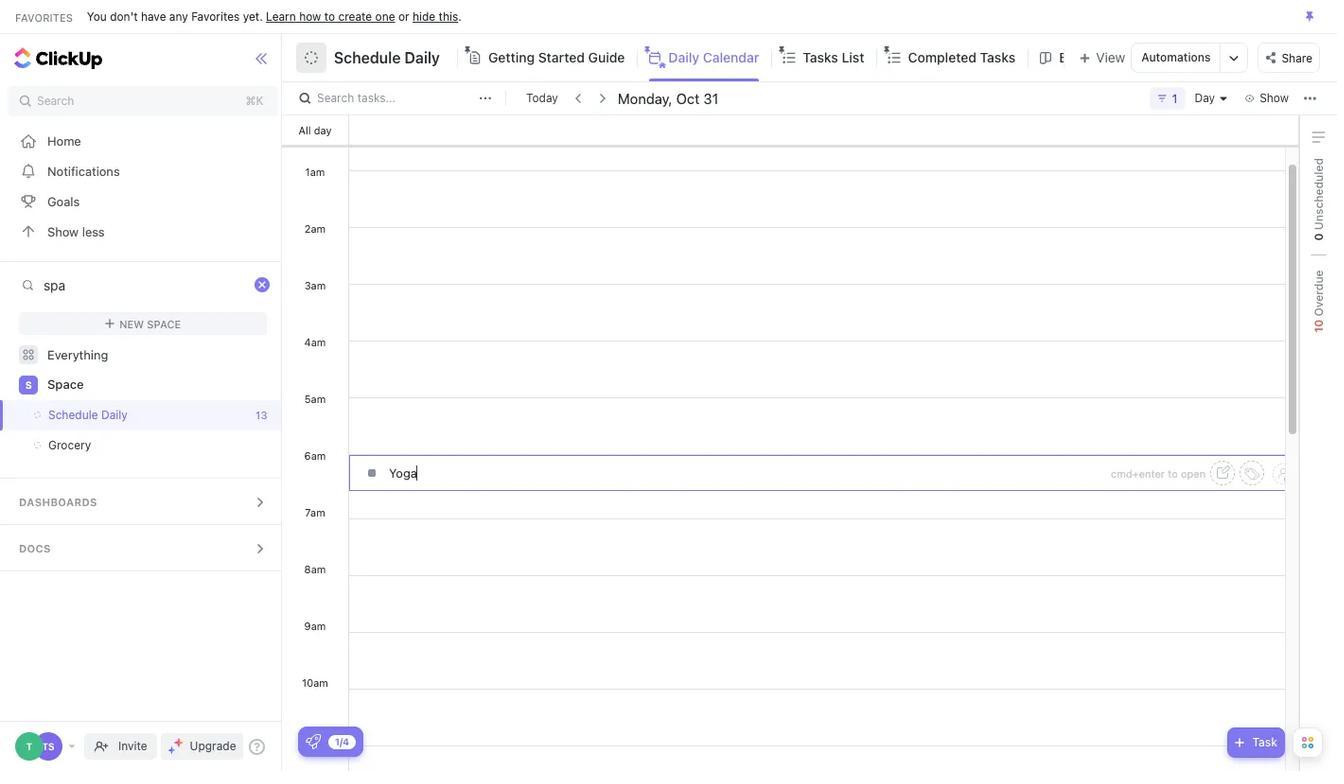 Task type: locate. For each thing, give the bounding box(es) containing it.
0 vertical spatial to
[[324, 9, 335, 23]]

yet.
[[243, 9, 263, 23]]

daily up oct
[[669, 49, 700, 65]]

0 vertical spatial schedule
[[334, 49, 401, 66]]

1 horizontal spatial space
[[147, 318, 181, 330]]

1 button
[[1150, 87, 1186, 110]]

1 vertical spatial show
[[47, 224, 79, 239]]

schedule daily up the tasks...
[[334, 49, 440, 66]]

to left open
[[1168, 467, 1178, 480]]

learn
[[266, 9, 296, 23]]

show down share button
[[1260, 91, 1289, 105]]

hide this link
[[413, 9, 458, 23]]

Task name or type '/' for commands text field
[[389, 460, 1107, 487]]

ts
[[42, 741, 55, 753]]

search up home
[[37, 94, 74, 108]]

1 horizontal spatial to
[[1168, 467, 1178, 480]]

hide
[[413, 9, 436, 23]]

completed tasks
[[908, 49, 1016, 65]]

schedule up "grocery"
[[48, 408, 98, 422]]

1 tasks from the left
[[803, 49, 839, 65]]

1 vertical spatial schedule
[[48, 408, 98, 422]]

1 vertical spatial to
[[1168, 467, 1178, 480]]

board
[[1060, 49, 1097, 65]]

0 vertical spatial show
[[1260, 91, 1289, 105]]

show for show
[[1260, 91, 1289, 105]]

calendar
[[703, 49, 760, 65]]

show inside dropdown button
[[1260, 91, 1289, 105]]

daily up grocery link
[[101, 408, 128, 422]]

0 horizontal spatial favorites
[[15, 11, 73, 23]]

10
[[1312, 320, 1326, 333]]

0 horizontal spatial show
[[47, 224, 79, 239]]

0 horizontal spatial tasks
[[803, 49, 839, 65]]

1 horizontal spatial tasks
[[981, 49, 1016, 65]]

daily inside sidebar navigation
[[101, 408, 128, 422]]

show down goals
[[47, 224, 79, 239]]

1 vertical spatial schedule daily
[[48, 408, 128, 422]]

0 vertical spatial space
[[147, 318, 181, 330]]

favorites left you
[[15, 11, 73, 23]]

onboarding checklist button image
[[306, 735, 321, 750]]

goals link
[[0, 187, 286, 217]]

search inside sidebar navigation
[[37, 94, 74, 108]]

favorites right any
[[191, 9, 240, 23]]

don't
[[110, 9, 138, 23]]

daily calendar
[[669, 49, 760, 65]]

1 horizontal spatial schedule daily
[[334, 49, 440, 66]]

overdue
[[1312, 270, 1326, 320]]

search for search tasks...
[[317, 91, 354, 105]]

0 horizontal spatial search
[[37, 94, 74, 108]]

daily
[[405, 49, 440, 66], [669, 49, 700, 65], [101, 408, 128, 422]]

schedule daily inside button
[[334, 49, 440, 66]]

tasks list
[[803, 49, 865, 65]]

1 horizontal spatial schedule
[[334, 49, 401, 66]]

search
[[317, 91, 354, 105], [37, 94, 74, 108]]

space link
[[47, 370, 269, 400]]

11am
[[303, 734, 328, 746]]

show less
[[47, 224, 105, 239]]

schedule
[[334, 49, 401, 66], [48, 408, 98, 422]]

1
[[1173, 90, 1178, 106]]

schedule daily up "grocery"
[[48, 408, 128, 422]]

schedule daily
[[334, 49, 440, 66], [48, 408, 128, 422]]

0 horizontal spatial schedule
[[48, 408, 98, 422]]

all
[[299, 124, 311, 136]]

tasks right 'completed'
[[981, 49, 1016, 65]]

unscheduled
[[1312, 158, 1326, 233]]

0 horizontal spatial daily
[[101, 408, 128, 422]]

0 horizontal spatial schedule daily
[[48, 408, 128, 422]]

show inside sidebar navigation
[[47, 224, 79, 239]]

today button
[[523, 89, 562, 108]]

view
[[1097, 49, 1126, 65]]

today
[[526, 91, 558, 105]]

search tasks...
[[317, 91, 396, 105]]

learn how to create one link
[[266, 9, 395, 23]]

Search tasks... text field
[[317, 85, 474, 112]]

1 vertical spatial space
[[47, 377, 84, 392]]

monday, oct 31
[[618, 89, 719, 107]]

9am
[[304, 620, 326, 632]]

tasks
[[803, 49, 839, 65], [981, 49, 1016, 65]]

invite
[[118, 739, 147, 754]]

notifications link
[[0, 156, 286, 187]]

space
[[147, 318, 181, 330], [47, 377, 84, 392]]

1 horizontal spatial show
[[1260, 91, 1289, 105]]

you
[[87, 9, 107, 23]]

sparkle svg 2 image
[[168, 747, 175, 754]]

schedule daily button
[[327, 37, 440, 79]]

1 horizontal spatial favorites
[[191, 9, 240, 23]]

0 horizontal spatial to
[[324, 9, 335, 23]]

schedule up the tasks...
[[334, 49, 401, 66]]

6am
[[304, 450, 326, 462]]

board link
[[1060, 34, 1104, 81]]

clear search image
[[256, 278, 269, 292]]

daily down hide
[[405, 49, 440, 66]]

space right 'new' at the left of the page
[[147, 318, 181, 330]]

2am
[[305, 222, 326, 235]]

space down everything
[[47, 377, 84, 392]]

show
[[1260, 91, 1289, 105], [47, 224, 79, 239]]

or
[[398, 9, 410, 23]]

to right how
[[324, 9, 335, 23]]

completed tasks link
[[908, 34, 1024, 81]]

everything link
[[0, 340, 286, 370]]

to
[[324, 9, 335, 23], [1168, 467, 1178, 480]]

share
[[1282, 51, 1313, 65]]

monday,
[[618, 89, 673, 107]]

3am
[[304, 279, 326, 292]]

1 horizontal spatial search
[[317, 91, 354, 105]]

favorites
[[191, 9, 240, 23], [15, 11, 73, 23]]

all day
[[299, 124, 332, 136]]

0 vertical spatial schedule daily
[[334, 49, 440, 66]]

home
[[47, 133, 81, 148]]

how
[[299, 9, 321, 23]]

1 horizontal spatial daily
[[405, 49, 440, 66]]

schedule daily inside sidebar navigation
[[48, 408, 128, 422]]

search up day
[[317, 91, 354, 105]]

0 horizontal spatial space
[[47, 377, 84, 392]]

daily calendar link
[[669, 34, 767, 81]]

tasks left list
[[803, 49, 839, 65]]



Task type: vqa. For each thing, say whether or not it's contained in the screenshot.
to to the top
yes



Task type: describe. For each thing, give the bounding box(es) containing it.
home link
[[0, 126, 286, 156]]

13
[[256, 409, 267, 421]]

new
[[119, 318, 144, 330]]

any
[[169, 9, 188, 23]]

one
[[375, 9, 395, 23]]

oct
[[676, 89, 700, 107]]

open
[[1181, 467, 1206, 480]]

0
[[1312, 233, 1326, 241]]

getting started guide link
[[488, 34, 633, 81]]

⌘k
[[246, 94, 264, 108]]

tasks...
[[358, 91, 396, 105]]

show for show less
[[47, 224, 79, 239]]

have
[[141, 9, 166, 23]]

automations button
[[1133, 44, 1221, 72]]

search for search
[[37, 94, 74, 108]]

schedule inside button
[[334, 49, 401, 66]]

sparkle svg 1 image
[[174, 738, 183, 748]]

.
[[458, 9, 462, 23]]

goals
[[47, 194, 80, 209]]

guide
[[589, 49, 625, 65]]

grocery
[[48, 438, 91, 453]]

onboarding checklist button element
[[306, 735, 321, 750]]

1am
[[305, 166, 325, 178]]

docs
[[19, 542, 51, 555]]

t
[[26, 741, 32, 753]]

getting
[[488, 49, 535, 65]]

getting started guide
[[488, 49, 625, 65]]

everything
[[47, 347, 108, 362]]

show button
[[1239, 87, 1295, 110]]

grocery link
[[0, 431, 248, 461]]

7am
[[305, 506, 325, 519]]

sidebar navigation
[[0, 34, 286, 772]]

share button
[[1259, 43, 1321, 73]]

dashboards
[[19, 496, 97, 508]]

schedule inside sidebar navigation
[[48, 408, 98, 422]]

upgrade link
[[161, 734, 244, 760]]

4am
[[304, 336, 326, 348]]

1/4
[[335, 736, 349, 747]]

this
[[439, 9, 458, 23]]

Filter Lists, Docs, & Folders text field
[[44, 271, 250, 299]]

cmd+enter
[[1111, 467, 1165, 480]]

upgrade
[[190, 739, 236, 754]]

2 horizontal spatial daily
[[669, 49, 700, 65]]

automations
[[1142, 50, 1211, 64]]

create
[[338, 9, 372, 23]]

spaces
[[19, 279, 63, 292]]

10am
[[302, 677, 328, 689]]

less
[[82, 224, 105, 239]]

you don't have any favorites yet. learn how to create one or hide this .
[[87, 9, 462, 23]]

schedule daily link
[[0, 400, 248, 431]]

list
[[842, 49, 865, 65]]

day button
[[1190, 87, 1236, 110]]

2 tasks from the left
[[981, 49, 1016, 65]]

day
[[314, 124, 332, 136]]

cmd+enter to open
[[1111, 467, 1206, 480]]

tasks list link
[[803, 34, 872, 81]]

task
[[1253, 736, 1278, 750]]

completed
[[908, 49, 977, 65]]

31
[[704, 89, 719, 107]]

day
[[1195, 91, 1216, 105]]

notifications
[[47, 163, 120, 178]]

8am
[[304, 563, 326, 576]]

daily inside button
[[405, 49, 440, 66]]

space inside space "link"
[[47, 377, 84, 392]]

tasks inside "link"
[[803, 49, 839, 65]]

5am
[[305, 393, 326, 405]]

started
[[538, 49, 585, 65]]

new space
[[119, 318, 181, 330]]



